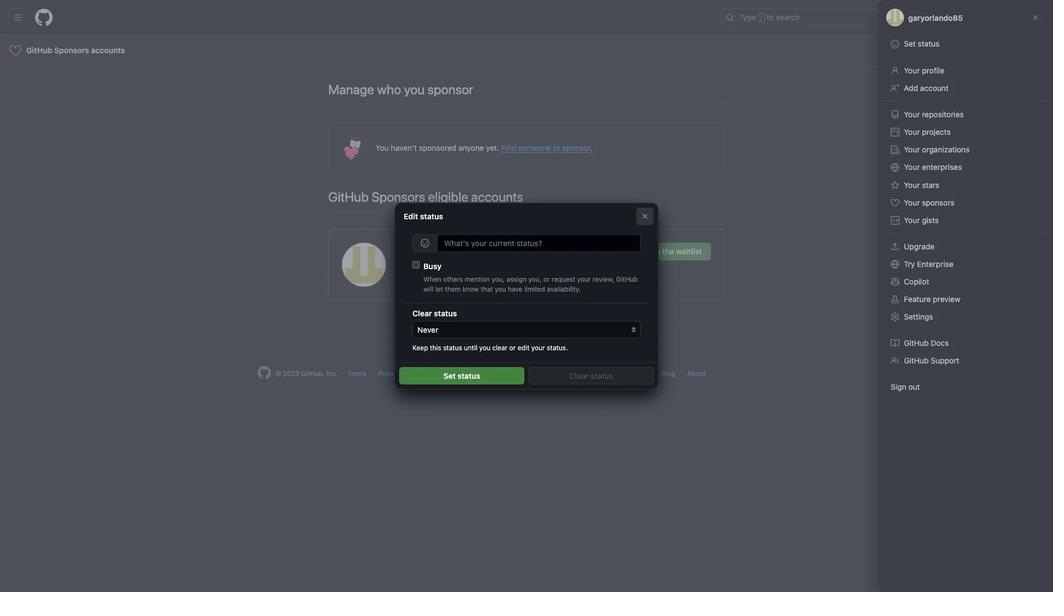 Task type: vqa. For each thing, say whether or not it's contained in the screenshot.
Recommended
no



Task type: locate. For each thing, give the bounding box(es) containing it.
clear down will
[[413, 309, 432, 318]]

set status up your profile
[[904, 39, 940, 48]]

edit status dialog
[[395, 203, 659, 390]]

/
[[760, 14, 764, 22]]

manage who you sponsor
[[328, 82, 474, 97]]

2 your from the top
[[904, 110, 920, 119]]

your organizations
[[904, 145, 970, 154]]

docs down keep this status until you clear or edit your status.
[[482, 370, 498, 378]]

or left edit
[[510, 345, 516, 352]]

garyorlando85 up profile
[[909, 13, 963, 22]]

your for your stars
[[904, 181, 920, 190]]

1 vertical spatial account
[[418, 263, 450, 274]]

or
[[544, 276, 550, 283], [510, 345, 516, 352]]

mention
[[465, 276, 490, 283]]

1 vertical spatial homepage image
[[258, 367, 271, 380]]

you, down applied
[[492, 276, 505, 283]]

github inside busy when others mention you, assign you, or request your review,           github will let them know that you have limited availability.
[[617, 276, 638, 283]]

0 horizontal spatial docs
[[482, 370, 498, 378]]

0 horizontal spatial clear
[[413, 309, 432, 318]]

1 vertical spatial sponsors
[[372, 189, 425, 205]]

garyorlando85 inside garyorlando85 this account has not applied to join github sponsors.
[[399, 245, 474, 258]]

homepage image left ©
[[258, 367, 271, 380]]

homepage image up github sponsors accounts
[[35, 9, 53, 26]]

garyorlando85 up the busy at the left top of page
[[399, 245, 474, 258]]

1 horizontal spatial sponsor
[[563, 143, 591, 152]]

1 horizontal spatial sponsors
[[372, 189, 425, 205]]

you, up limited on the top of the page
[[529, 276, 542, 283]]

you right until
[[480, 345, 491, 352]]

github inside garyorlando85 this account has not applied to join github sponsors.
[[542, 263, 570, 274]]

busy when others mention you, assign you, or request your review,           github will let them know that you have limited availability.
[[424, 262, 638, 293]]

to right /
[[767, 13, 774, 22]]

homepage image
[[35, 9, 53, 26], [258, 367, 271, 380]]

0 horizontal spatial homepage image
[[35, 9, 53, 26]]

to up assign
[[516, 263, 524, 274]]

1 horizontal spatial account
[[921, 84, 949, 93]]

garyorlando85 for garyorlando85 this account has not applied to join github sponsors.
[[399, 245, 474, 258]]

your up your stars
[[904, 163, 920, 172]]

blog
[[662, 370, 676, 378]]

sign out link
[[887, 379, 1045, 396]]

your up your gists
[[904, 198, 920, 207]]

0 horizontal spatial sponsors
[[54, 46, 89, 55]]

sponsors
[[54, 46, 89, 55], [372, 189, 425, 205]]

footer
[[249, 345, 805, 407]]

0 vertical spatial your
[[577, 276, 591, 283]]

1 horizontal spatial clear
[[570, 372, 589, 381]]

your inside busy when others mention you, assign you, or request your review,           github will let them know that you have limited availability.
[[577, 276, 591, 283]]

1 horizontal spatial docs
[[931, 339, 949, 348]]

your for your enterprises
[[904, 163, 920, 172]]

join the waitlist button
[[636, 243, 712, 261]]

1 you, from the left
[[492, 276, 505, 283]]

0 horizontal spatial to
[[516, 263, 524, 274]]

1 vertical spatial set status button
[[400, 368, 525, 385]]

out
[[909, 383, 921, 392]]

0 horizontal spatial account
[[418, 263, 450, 274]]

4 your from the top
[[904, 145, 920, 154]]

set down command palette icon
[[904, 39, 916, 48]]

1 horizontal spatial you,
[[529, 276, 542, 283]]

try enterprise
[[904, 260, 954, 269]]

set right security link
[[444, 372, 456, 381]]

0 vertical spatial or
[[544, 276, 550, 283]]

account down profile
[[921, 84, 949, 93]]

0 vertical spatial set status
[[904, 39, 940, 48]]

your repositories
[[904, 110, 964, 119]]

blog link
[[662, 370, 676, 378]]

eligible
[[428, 189, 469, 205]]

support
[[931, 356, 960, 366]]

1 vertical spatial clear status
[[570, 372, 613, 381]]

0 vertical spatial sponsors
[[54, 46, 89, 55]]

0 vertical spatial garyorlando85
[[909, 13, 963, 22]]

set status button down until
[[400, 368, 525, 385]]

0 vertical spatial close image
[[1032, 13, 1041, 22]]

6 your from the top
[[904, 181, 920, 190]]

1 vertical spatial your
[[532, 345, 545, 352]]

enterprises
[[923, 163, 963, 172]]

preview
[[933, 295, 961, 304]]

stars
[[923, 181, 940, 190]]

status
[[918, 39, 940, 48], [420, 212, 443, 221], [434, 309, 457, 318], [443, 345, 463, 352], [458, 372, 480, 381], [591, 372, 613, 381]]

1 horizontal spatial to
[[553, 143, 560, 152]]

set status button up "your profile" link
[[887, 35, 1045, 53]]

command palette image
[[901, 13, 909, 22]]

to right someone
[[553, 143, 560, 152]]

1 vertical spatial accounts
[[471, 189, 524, 205]]

your left stars
[[904, 181, 920, 190]]

clear status
[[413, 309, 457, 318], [570, 372, 613, 381]]

the
[[663, 247, 674, 256]]

triangle down image
[[943, 12, 952, 21]]

your for your profile
[[904, 66, 920, 75]]

1 horizontal spatial you
[[480, 345, 491, 352]]

your projects
[[904, 128, 951, 137]]

set status left the docs link
[[444, 372, 480, 381]]

type
[[739, 13, 757, 22]]

3 your from the top
[[904, 128, 920, 137]]

set status
[[904, 39, 940, 48], [444, 372, 480, 381]]

0 horizontal spatial you
[[404, 82, 425, 97]]

0 vertical spatial to
[[767, 13, 774, 22]]

terms
[[348, 370, 367, 378]]

1 horizontal spatial your
[[577, 276, 591, 283]]

© 2023 github, inc.
[[276, 370, 338, 378]]

1 horizontal spatial garyorlando85
[[909, 13, 963, 22]]

your left projects
[[904, 128, 920, 137]]

0 vertical spatial sponsor
[[428, 82, 474, 97]]

pricing
[[570, 370, 591, 378]]

dialog containing garyorlando85
[[0, 0, 1054, 593]]

2 vertical spatial to
[[516, 263, 524, 274]]

0 horizontal spatial you,
[[492, 276, 505, 283]]

0 horizontal spatial close image
[[641, 212, 650, 221]]

Busy checkbox
[[413, 261, 420, 269]]

sponsors for eligible
[[372, 189, 425, 205]]

1 vertical spatial close image
[[641, 212, 650, 221]]

status inside button
[[591, 372, 613, 381]]

1 vertical spatial sponsor
[[563, 143, 591, 152]]

2 vertical spatial you
[[480, 345, 491, 352]]

edit
[[518, 345, 530, 352]]

your sponsors link
[[887, 194, 1045, 212]]

0 horizontal spatial clear status
[[413, 309, 457, 318]]

contact
[[510, 370, 534, 378]]

your projects link
[[887, 123, 1045, 141]]

settings
[[904, 313, 934, 322]]

1 vertical spatial garyorlando85
[[399, 245, 474, 258]]

you right that
[[495, 286, 506, 293]]

accounts
[[91, 46, 125, 55], [471, 189, 524, 205]]

to
[[767, 13, 774, 22], [553, 143, 560, 152], [516, 263, 524, 274]]

0 horizontal spatial set
[[444, 372, 456, 381]]

docs link
[[482, 370, 498, 378]]

1 horizontal spatial or
[[544, 276, 550, 283]]

clear status inside button
[[570, 372, 613, 381]]

to inside garyorlando85 this account has not applied to join github sponsors.
[[516, 263, 524, 274]]

0 horizontal spatial set status button
[[400, 368, 525, 385]]

your left gists
[[904, 216, 920, 225]]

sponsors
[[923, 198, 955, 207]]

clear inside button
[[570, 372, 589, 381]]

1 vertical spatial set status
[[444, 372, 480, 381]]

close image
[[1032, 13, 1041, 22], [641, 212, 650, 221]]

edit
[[404, 212, 418, 221]]

1 vertical spatial clear
[[570, 372, 589, 381]]

you inside busy when others mention you, assign you, or request your review,           github will let them know that you have limited availability.
[[495, 286, 506, 293]]

docs inside footer
[[482, 370, 498, 378]]

your down sponsors.
[[577, 276, 591, 283]]

contact github
[[510, 370, 558, 378]]

0 horizontal spatial or
[[510, 345, 516, 352]]

garyorlando85 for garyorlando85
[[909, 13, 963, 22]]

0 vertical spatial you
[[404, 82, 425, 97]]

you,
[[492, 276, 505, 283], [529, 276, 542, 283]]

feature preview
[[904, 295, 961, 304]]

7 your from the top
[[904, 198, 920, 207]]

or up limited on the top of the page
[[544, 276, 550, 283]]

0 vertical spatial account
[[921, 84, 949, 93]]

set inside edit status dialog
[[444, 372, 456, 381]]

clear
[[413, 309, 432, 318], [570, 372, 589, 381]]

1 vertical spatial to
[[553, 143, 560, 152]]

0 horizontal spatial set status
[[444, 372, 480, 381]]

0 vertical spatial docs
[[931, 339, 949, 348]]

1 horizontal spatial set
[[904, 39, 916, 48]]

keep this status until you clear or edit your status.
[[413, 345, 568, 352]]

set
[[904, 39, 916, 48], [444, 372, 456, 381]]

0 vertical spatial set
[[904, 39, 916, 48]]

set status inside edit status dialog
[[444, 372, 480, 381]]

0 vertical spatial clear
[[413, 309, 432, 318]]

8 your from the top
[[904, 216, 920, 225]]

5 your from the top
[[904, 163, 920, 172]]

1 horizontal spatial homepage image
[[258, 367, 271, 380]]

your organizations link
[[887, 141, 1045, 159]]

your up add
[[904, 66, 920, 75]]

sponsor
[[428, 82, 474, 97], [563, 143, 591, 152]]

0 horizontal spatial your
[[532, 345, 545, 352]]

docs up 'support'
[[931, 339, 949, 348]]

your gists
[[904, 216, 939, 225]]

heart image
[[9, 44, 22, 57]]

status
[[450, 370, 470, 378]]

add account link
[[887, 80, 1045, 97]]

1 vertical spatial docs
[[482, 370, 498, 378]]

your
[[904, 66, 920, 75], [904, 110, 920, 119], [904, 128, 920, 137], [904, 145, 920, 154], [904, 163, 920, 172], [904, 181, 920, 190], [904, 198, 920, 207], [904, 216, 920, 225]]

account up when
[[418, 263, 450, 274]]

smiley image
[[421, 239, 430, 248]]

you haven't sponsored anyone yet. find someone to sponsor .
[[376, 143, 593, 152]]

0 vertical spatial clear status
[[413, 309, 457, 318]]

your profile link
[[887, 62, 1045, 80]]

know
[[463, 286, 479, 293]]

busy
[[424, 262, 442, 271]]

your for your gists
[[904, 216, 920, 225]]

1 horizontal spatial clear status
[[570, 372, 613, 381]]

2 horizontal spatial you
[[495, 286, 506, 293]]

will
[[424, 286, 434, 293]]

your enterprises link
[[887, 159, 1045, 177]]

this
[[399, 263, 416, 274]]

you right "who"
[[404, 82, 425, 97]]

terms link
[[348, 370, 367, 378]]

when
[[424, 276, 442, 283]]

1 horizontal spatial set status button
[[887, 35, 1045, 53]]

your right edit
[[532, 345, 545, 352]]

1 vertical spatial you
[[495, 286, 506, 293]]

your repositories link
[[887, 106, 1045, 123]]

pricing link
[[570, 370, 591, 378]]

1 vertical spatial set
[[444, 372, 456, 381]]

try enterprise link
[[887, 256, 1045, 273]]

api link
[[603, 370, 613, 378]]

availability.
[[547, 286, 581, 293]]

repositories
[[923, 110, 964, 119]]

clear left api link at the right bottom
[[570, 372, 589, 381]]

1 your from the top
[[904, 66, 920, 75]]

your for your organizations
[[904, 145, 920, 154]]

your down your projects
[[904, 145, 920, 154]]

0 horizontal spatial accounts
[[91, 46, 125, 55]]

review,
[[593, 276, 615, 283]]

applied
[[484, 263, 514, 274]]

your for your projects
[[904, 128, 920, 137]]

0 vertical spatial set status button
[[887, 35, 1045, 53]]

dialog
[[0, 0, 1054, 593]]

set status button
[[887, 35, 1045, 53], [400, 368, 525, 385]]

your up your projects
[[904, 110, 920, 119]]

homepage image inside footer
[[258, 367, 271, 380]]

0 horizontal spatial garyorlando85
[[399, 245, 474, 258]]

until
[[464, 345, 478, 352]]



Task type: describe. For each thing, give the bounding box(es) containing it.
your stars
[[904, 181, 940, 190]]

©
[[276, 370, 281, 378]]

add account
[[904, 84, 949, 93]]

0 vertical spatial accounts
[[91, 46, 125, 55]]

that
[[481, 286, 493, 293]]

not
[[469, 263, 482, 274]]

security
[[413, 370, 439, 378]]

sponsored
[[419, 143, 457, 152]]

1 horizontal spatial accounts
[[471, 189, 524, 205]]

gists
[[923, 216, 939, 225]]

profile
[[923, 66, 945, 75]]

plus image
[[932, 13, 941, 22]]

or inside busy when others mention you, assign you, or request your review,           github will let them know that you have limited availability.
[[544, 276, 550, 283]]

let
[[436, 286, 443, 293]]

2 horizontal spatial to
[[767, 13, 774, 22]]

them
[[445, 286, 461, 293]]

sign
[[891, 383, 907, 392]]

have
[[508, 286, 523, 293]]

github support
[[904, 356, 960, 366]]

has
[[453, 263, 467, 274]]

yet.
[[486, 143, 499, 152]]

join the waitlist
[[645, 247, 702, 256]]

find
[[502, 143, 517, 152]]

status.
[[547, 345, 568, 352]]

github docs
[[904, 339, 949, 348]]

limited
[[525, 286, 545, 293]]

this
[[430, 345, 442, 352]]

sign out
[[891, 383, 921, 392]]

privacy
[[378, 370, 401, 378]]

feature preview button
[[887, 291, 1045, 308]]

sponsors.
[[573, 263, 613, 274]]

copilot link
[[887, 273, 1045, 291]]

close image inside edit status dialog
[[641, 212, 650, 221]]

api
[[603, 370, 613, 378]]

1 horizontal spatial close image
[[1032, 13, 1041, 22]]

upgrade
[[904, 242, 935, 251]]

copilot
[[904, 277, 930, 286]]

your gists link
[[887, 212, 1045, 229]]

github,
[[301, 370, 325, 378]]

clear
[[493, 345, 508, 352]]

organizations
[[923, 145, 970, 154]]

your for your sponsors
[[904, 198, 920, 207]]

enterprise
[[918, 260, 954, 269]]

someone
[[519, 143, 551, 152]]

2 you, from the left
[[529, 276, 542, 283]]

footer containing © 2023 github, inc.
[[249, 345, 805, 407]]

.
[[591, 143, 593, 152]]

waitlist
[[676, 247, 702, 256]]

projects
[[923, 128, 951, 137]]

anyone
[[459, 143, 484, 152]]

@garyorlando85 image
[[342, 243, 386, 287]]

2023
[[283, 370, 299, 378]]

github sponsors eligible accounts
[[328, 189, 524, 205]]

privacy link
[[378, 370, 401, 378]]

status link
[[450, 370, 470, 378]]

What's your current status? text field
[[437, 234, 641, 252]]

upgrade link
[[887, 238, 1045, 256]]

github sponsors accounts
[[26, 46, 125, 55]]

assign
[[507, 276, 527, 283]]

github support link
[[887, 352, 1045, 370]]

feature
[[904, 295, 931, 304]]

sponsors for accounts
[[54, 46, 89, 55]]

your for your repositories
[[904, 110, 920, 119]]

you
[[376, 143, 389, 152]]

your enterprises
[[904, 163, 963, 172]]

account inside garyorlando85 this account has not applied to join github sponsors.
[[418, 263, 450, 274]]

edit status
[[404, 212, 443, 221]]

your sponsors
[[904, 198, 955, 207]]

others
[[443, 276, 463, 283]]

1 horizontal spatial set status
[[904, 39, 940, 48]]

about link
[[687, 370, 706, 378]]

0 horizontal spatial sponsor
[[428, 82, 474, 97]]

inc.
[[327, 370, 338, 378]]

search
[[776, 13, 800, 22]]

security link
[[413, 370, 439, 378]]

type / to search
[[739, 13, 800, 22]]

manage
[[328, 82, 374, 97]]

1 vertical spatial or
[[510, 345, 516, 352]]

0 vertical spatial homepage image
[[35, 9, 53, 26]]

about
[[687, 370, 706, 378]]

github docs link
[[887, 335, 1045, 352]]

join
[[645, 247, 661, 256]]

settings link
[[887, 308, 1045, 326]]

join
[[526, 263, 540, 274]]



